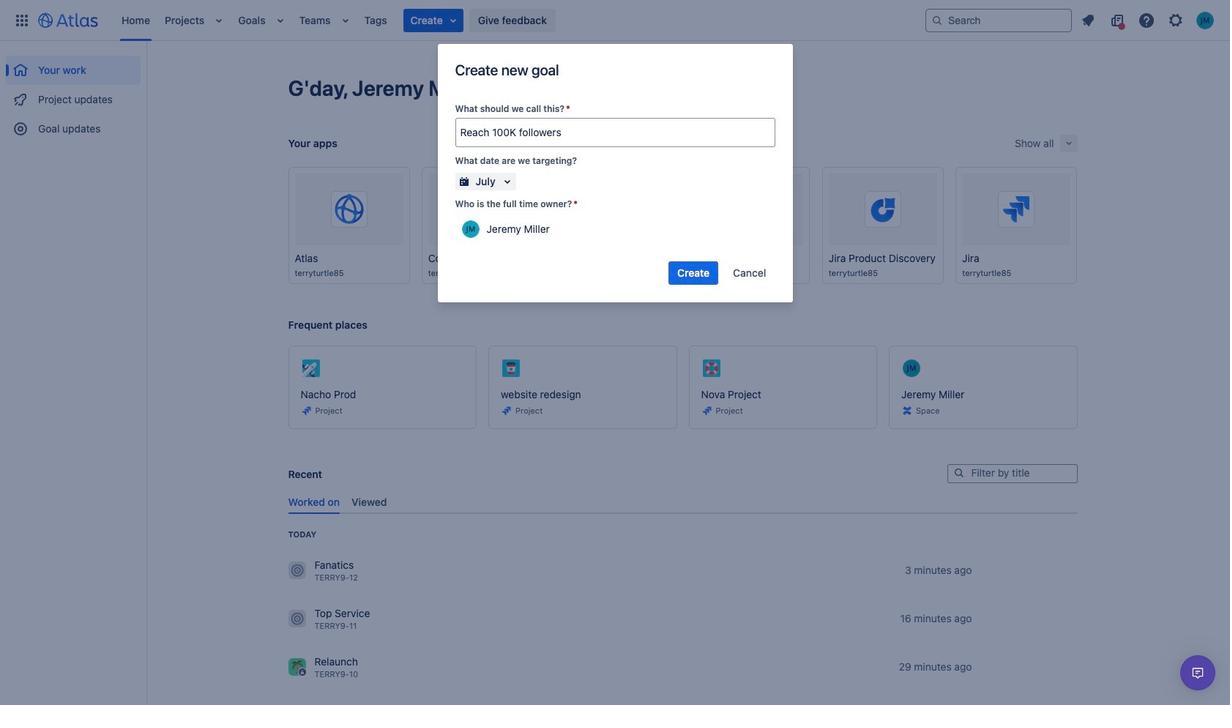 Task type: describe. For each thing, give the bounding box(es) containing it.
help image
[[1138, 11, 1156, 29]]

Filter by title field
[[948, 466, 1077, 482]]

0 horizontal spatial list
[[114, 0, 926, 41]]

search image
[[932, 14, 943, 26]]

expand icon image
[[1063, 138, 1075, 149]]

2 townsquare image from the top
[[288, 658, 306, 676]]

confluence image
[[902, 405, 913, 417]]

Search field
[[926, 8, 1072, 32]]



Task type: locate. For each thing, give the bounding box(es) containing it.
heading
[[288, 529, 317, 540]]

1 vertical spatial townsquare image
[[288, 658, 306, 676]]

group
[[6, 41, 141, 148]]

None search field
[[926, 8, 1072, 32]]

list
[[114, 0, 926, 41], [1075, 8, 1222, 32]]

1 townsquare image from the top
[[288, 610, 306, 628]]

jira image
[[301, 405, 312, 417], [501, 405, 513, 417], [501, 405, 513, 417], [701, 405, 713, 417], [701, 405, 713, 417]]

jira image
[[301, 405, 312, 417]]

tab list
[[282, 491, 1078, 514]]

list item inside top element
[[403, 8, 463, 32]]

banner
[[0, 0, 1230, 41]]

list item
[[210, 0, 228, 41], [271, 0, 289, 41], [337, 0, 354, 41], [403, 8, 463, 32]]

townsquare image
[[288, 562, 306, 579]]

townsquare image
[[288, 610, 306, 628], [288, 658, 306, 676]]

search image
[[953, 467, 965, 479]]

None field
[[456, 119, 774, 146]]

1 horizontal spatial list
[[1075, 8, 1222, 32]]

top element
[[9, 0, 926, 41]]

0 vertical spatial townsquare image
[[288, 610, 306, 628]]

confluence image
[[902, 405, 913, 417]]



Task type: vqa. For each thing, say whether or not it's contained in the screenshot.
the Home
no



